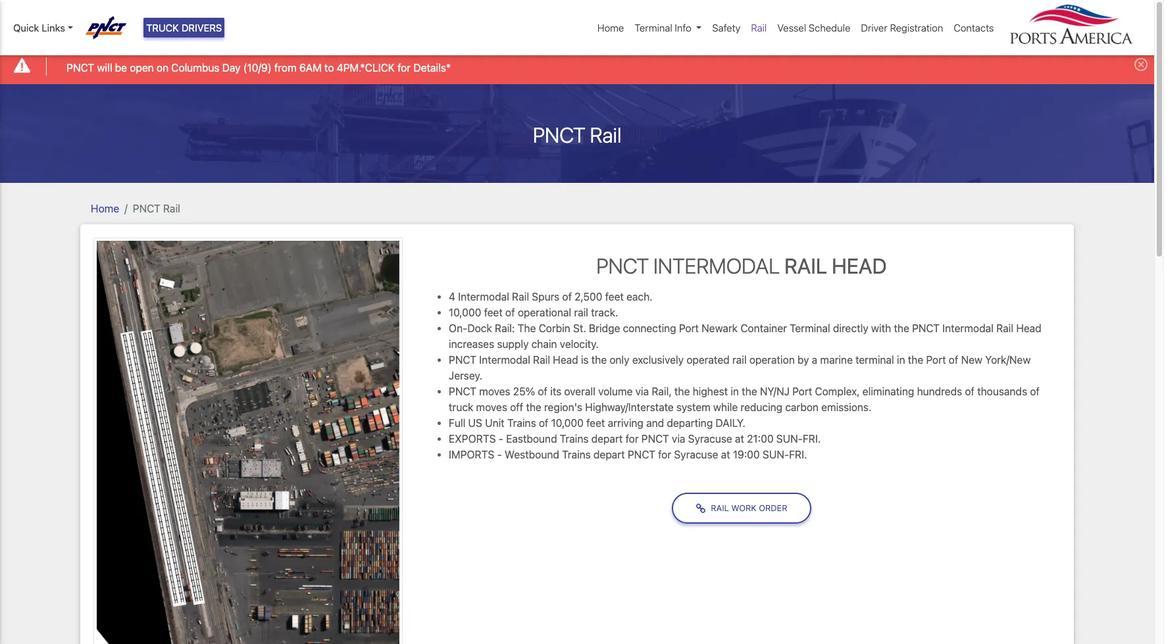 Task type: describe. For each thing, give the bounding box(es) containing it.
pnct inside alert
[[67, 62, 94, 73]]

the up reducing on the bottom right of page
[[742, 386, 758, 398]]

supply
[[497, 338, 529, 350]]

exclusively
[[633, 354, 684, 366]]

(10/9)
[[243, 62, 272, 73]]

vessel schedule link
[[773, 15, 856, 40]]

will
[[97, 62, 112, 73]]

links
[[42, 22, 65, 34]]

reducing
[[741, 402, 783, 413]]

operational
[[518, 307, 572, 319]]

21:00
[[747, 433, 774, 445]]

newark
[[702, 323, 738, 334]]

marine
[[821, 354, 853, 366]]

corbin
[[539, 323, 571, 334]]

4 intermodal rail spurs of 2,500 feet each. 10,000 feet of operational rail track. on-dock rail:  the corbin st. bridge connecting port newark container terminal directly with the pnct intermodal rail head increases supply chain velocity. pnct intermodal rail head is the only exclusively operated rail operation by a marine terminal in the port of new york/new jersey. pnct moves 25% of its overall volume via rail, the highest in the ny/nj port complex, eliminating hundreds of thousands of truck moves off the region's highway/interstate system while reducing carbon emissions. full us unit trains of 10,000 feet arriving and departing daily. exports - eastbound trains depart for pnct via syracuse at 21:00 sun-fri. imports - westbound trains depart pnct for syracuse at 19:00 sun-fri.
[[449, 291, 1042, 461]]

25%
[[513, 386, 535, 398]]

driver registration
[[862, 22, 944, 34]]

the right the off
[[526, 402, 542, 413]]

by
[[798, 354, 810, 366]]

of left new
[[949, 354, 959, 366]]

to
[[325, 62, 334, 73]]

safety
[[713, 22, 741, 34]]

2 vertical spatial trains
[[562, 449, 591, 461]]

vessel
[[778, 22, 807, 34]]

is
[[581, 354, 589, 366]]

spurs
[[532, 291, 560, 303]]

rail image
[[93, 237, 403, 645]]

and
[[647, 417, 664, 429]]

1 vertical spatial syracuse
[[674, 449, 719, 461]]

1 horizontal spatial port
[[793, 386, 813, 398]]

each.
[[627, 291, 653, 303]]

on
[[157, 62, 169, 73]]

intermodal down "supply"
[[479, 354, 531, 366]]

intermodal right 4
[[458, 291, 510, 303]]

highway/interstate
[[586, 402, 674, 413]]

info
[[675, 22, 692, 34]]

1 horizontal spatial at
[[735, 433, 745, 445]]

a
[[812, 354, 818, 366]]

quick
[[13, 22, 39, 34]]

pnct intermodal rail head
[[597, 253, 887, 278]]

6am
[[299, 62, 322, 73]]

from
[[274, 62, 297, 73]]

0 vertical spatial terminal
[[635, 22, 673, 34]]

rail:
[[495, 323, 515, 334]]

track.
[[591, 307, 619, 319]]

eliminating
[[863, 386, 915, 398]]

imports
[[449, 449, 495, 461]]

operation
[[750, 354, 795, 366]]

jersey.
[[449, 370, 483, 382]]

of right the thousands
[[1031, 386, 1040, 398]]

full
[[449, 417, 466, 429]]

while
[[714, 402, 738, 413]]

of up eastbound
[[539, 417, 549, 429]]

safety link
[[707, 15, 746, 40]]

driver registration link
[[856, 15, 949, 40]]

the right is
[[592, 354, 607, 366]]

19:00
[[733, 449, 760, 461]]

intermodal up newark
[[654, 253, 780, 278]]

truck
[[449, 402, 474, 413]]

0 vertical spatial home link
[[593, 15, 630, 40]]

increases
[[449, 338, 495, 350]]

rail,
[[652, 386, 672, 398]]

truck drivers
[[146, 22, 222, 34]]

0 vertical spatial head
[[832, 253, 887, 278]]

0 vertical spatial -
[[499, 433, 504, 445]]

truck drivers link
[[144, 18, 225, 38]]

columbus
[[171, 62, 220, 73]]

york/new
[[986, 354, 1031, 366]]

0 vertical spatial in
[[897, 354, 906, 366]]

region's
[[545, 402, 583, 413]]

be
[[115, 62, 127, 73]]

0 horizontal spatial in
[[731, 386, 739, 398]]

quick links link
[[13, 20, 73, 35]]

driver
[[862, 22, 888, 34]]

of right hundreds
[[966, 386, 975, 398]]

arriving
[[608, 417, 644, 429]]

the up hundreds
[[908, 354, 924, 366]]

velocity.
[[560, 338, 599, 350]]

unit
[[485, 417, 505, 429]]

contacts
[[954, 22, 995, 34]]

terminal info
[[635, 22, 692, 34]]

0 vertical spatial trains
[[508, 417, 536, 429]]

0 horizontal spatial rail
[[574, 307, 589, 319]]

pnct will be open on columbus day (10/9) from 6am to 4pm.*click for details* alert
[[0, 48, 1155, 84]]

day
[[222, 62, 241, 73]]

bridge
[[589, 323, 621, 334]]

for inside alert
[[398, 62, 411, 73]]

departing
[[667, 417, 713, 429]]

vessel schedule
[[778, 22, 851, 34]]

2 horizontal spatial port
[[927, 354, 947, 366]]

with
[[872, 323, 892, 334]]

dock
[[468, 323, 492, 334]]

0 vertical spatial fri.
[[803, 433, 821, 445]]

close image
[[1135, 58, 1148, 71]]

of right "spurs"
[[563, 291, 572, 303]]

highest
[[693, 386, 728, 398]]



Task type: vqa. For each thing, say whether or not it's contained in the screenshot.
Complex,
yes



Task type: locate. For each thing, give the bounding box(es) containing it.
0 vertical spatial pnct rail
[[533, 122, 622, 147]]

1 vertical spatial fri.
[[790, 449, 808, 461]]

chain
[[532, 338, 557, 350]]

container
[[741, 323, 787, 334]]

1 vertical spatial sun-
[[763, 449, 790, 461]]

sun- down 21:00
[[763, 449, 790, 461]]

1 vertical spatial pnct rail
[[133, 203, 180, 214]]

terminal up a
[[790, 323, 831, 334]]

connecting
[[623, 323, 677, 334]]

2 vertical spatial port
[[793, 386, 813, 398]]

quick links
[[13, 22, 65, 34]]

head left is
[[553, 354, 579, 366]]

sun- right 21:00
[[777, 433, 803, 445]]

1 horizontal spatial home link
[[593, 15, 630, 40]]

port up the carbon
[[793, 386, 813, 398]]

rail right operated
[[733, 354, 747, 366]]

head
[[832, 253, 887, 278], [1017, 323, 1042, 334], [553, 354, 579, 366]]

operated
[[687, 354, 730, 366]]

4pm.*click
[[337, 62, 395, 73]]

pnct will be open on columbus day (10/9) from 6am to 4pm.*click for details* link
[[67, 60, 451, 75]]

rail
[[751, 22, 767, 34], [590, 122, 622, 147], [163, 203, 180, 214], [785, 253, 828, 278], [512, 291, 529, 303], [997, 323, 1014, 334], [533, 354, 550, 366]]

1 horizontal spatial rail
[[733, 354, 747, 366]]

moves up the off
[[479, 386, 511, 398]]

the right with
[[894, 323, 910, 334]]

head up directly
[[832, 253, 887, 278]]

moves up unit at the left bottom of page
[[476, 402, 508, 413]]

on-
[[449, 323, 468, 334]]

at
[[735, 433, 745, 445], [721, 449, 731, 461]]

2 vertical spatial feet
[[587, 417, 605, 429]]

0 horizontal spatial via
[[636, 386, 649, 398]]

1 horizontal spatial 10,000
[[551, 417, 584, 429]]

rail link
[[746, 15, 773, 40]]

1 vertical spatial 10,000
[[551, 417, 584, 429]]

at up 19:00 at the right bottom of the page
[[735, 433, 745, 445]]

1 vertical spatial via
[[672, 433, 686, 445]]

0 horizontal spatial home link
[[91, 203, 119, 214]]

at left 19:00 at the right bottom of the page
[[721, 449, 731, 461]]

1 horizontal spatial head
[[832, 253, 887, 278]]

port left newark
[[679, 323, 699, 334]]

0 vertical spatial via
[[636, 386, 649, 398]]

- right imports
[[497, 449, 502, 461]]

feet up track.
[[606, 291, 624, 303]]

1 vertical spatial feet
[[484, 307, 503, 319]]

0 vertical spatial sun-
[[777, 433, 803, 445]]

overall
[[565, 386, 596, 398]]

10,000
[[449, 307, 482, 319], [551, 417, 584, 429]]

0 horizontal spatial pnct rail
[[133, 203, 180, 214]]

thousands
[[978, 386, 1028, 398]]

0 horizontal spatial terminal
[[635, 22, 673, 34]]

drivers
[[182, 22, 222, 34]]

1 vertical spatial home link
[[91, 203, 119, 214]]

via left the rail,
[[636, 386, 649, 398]]

schedule
[[809, 22, 851, 34]]

off
[[510, 402, 524, 413]]

1 vertical spatial port
[[927, 354, 947, 366]]

2 vertical spatial head
[[553, 354, 579, 366]]

0 vertical spatial home
[[598, 22, 624, 34]]

0 vertical spatial for
[[398, 62, 411, 73]]

1 vertical spatial -
[[497, 449, 502, 461]]

1 vertical spatial moves
[[476, 402, 508, 413]]

2,500
[[575, 291, 603, 303]]

syracuse
[[689, 433, 733, 445], [674, 449, 719, 461]]

directly
[[833, 323, 869, 334]]

ny/nj
[[760, 386, 790, 398]]

1 horizontal spatial in
[[897, 354, 906, 366]]

4
[[449, 291, 456, 303]]

1 vertical spatial for
[[626, 433, 639, 445]]

1 horizontal spatial via
[[672, 433, 686, 445]]

rail
[[574, 307, 589, 319], [733, 354, 747, 366]]

-
[[499, 433, 504, 445], [497, 449, 502, 461]]

pnct will be open on columbus day (10/9) from 6am to 4pm.*click for details*
[[67, 62, 451, 73]]

trains
[[508, 417, 536, 429], [560, 433, 589, 445], [562, 449, 591, 461]]

emissions.
[[822, 402, 872, 413]]

volume
[[599, 386, 633, 398]]

trains right westbound
[[562, 449, 591, 461]]

0 vertical spatial 10,000
[[449, 307, 482, 319]]

rail up st.
[[574, 307, 589, 319]]

in
[[897, 354, 906, 366], [731, 386, 739, 398]]

0 horizontal spatial head
[[553, 354, 579, 366]]

open
[[130, 62, 154, 73]]

exports
[[449, 433, 496, 445]]

terminal
[[635, 22, 673, 34], [790, 323, 831, 334]]

0 vertical spatial depart
[[592, 433, 623, 445]]

hundreds
[[918, 386, 963, 398]]

truck
[[146, 22, 179, 34]]

trains down the off
[[508, 417, 536, 429]]

10,000 up on-
[[449, 307, 482, 319]]

complex,
[[815, 386, 860, 398]]

1 vertical spatial home
[[91, 203, 119, 214]]

feet up rail:
[[484, 307, 503, 319]]

of
[[563, 291, 572, 303], [506, 307, 515, 319], [949, 354, 959, 366], [538, 386, 548, 398], [966, 386, 975, 398], [1031, 386, 1040, 398], [539, 417, 549, 429]]

head up york/new
[[1017, 323, 1042, 334]]

0 horizontal spatial at
[[721, 449, 731, 461]]

for
[[398, 62, 411, 73], [626, 433, 639, 445], [658, 449, 672, 461]]

of left "its"
[[538, 386, 548, 398]]

the
[[518, 323, 536, 334]]

for down arriving
[[626, 433, 639, 445]]

2 horizontal spatial for
[[658, 449, 672, 461]]

0 vertical spatial port
[[679, 323, 699, 334]]

0 horizontal spatial for
[[398, 62, 411, 73]]

the up system
[[675, 386, 690, 398]]

intermodal up new
[[943, 323, 994, 334]]

2 vertical spatial for
[[658, 449, 672, 461]]

1 horizontal spatial terminal
[[790, 323, 831, 334]]

moves
[[479, 386, 511, 398], [476, 402, 508, 413]]

terminal info link
[[630, 15, 707, 40]]

in right terminal
[[897, 354, 906, 366]]

daily.
[[716, 417, 746, 429]]

us
[[468, 417, 483, 429]]

st.
[[573, 323, 587, 334]]

1 horizontal spatial for
[[626, 433, 639, 445]]

pnct
[[67, 62, 94, 73], [533, 122, 586, 147], [133, 203, 160, 214], [597, 253, 649, 278], [913, 323, 940, 334], [449, 354, 477, 366], [449, 386, 477, 398], [642, 433, 669, 445], [628, 449, 656, 461]]

- down unit at the left bottom of page
[[499, 433, 504, 445]]

contacts link
[[949, 15, 1000, 40]]

home
[[598, 22, 624, 34], [91, 203, 119, 214]]

0 horizontal spatial port
[[679, 323, 699, 334]]

fri.
[[803, 433, 821, 445], [790, 449, 808, 461]]

for down and
[[658, 449, 672, 461]]

1 vertical spatial depart
[[594, 449, 625, 461]]

0 vertical spatial at
[[735, 433, 745, 445]]

1 horizontal spatial home
[[598, 22, 624, 34]]

eastbound
[[506, 433, 557, 445]]

1 vertical spatial in
[[731, 386, 739, 398]]

for left details*
[[398, 62, 411, 73]]

port up hundreds
[[927, 354, 947, 366]]

via down departing
[[672, 433, 686, 445]]

10,000 down 'region's'
[[551, 417, 584, 429]]

link image
[[696, 504, 711, 514]]

home link
[[593, 15, 630, 40], [91, 203, 119, 214]]

in up while
[[731, 386, 739, 398]]

0 vertical spatial syracuse
[[689, 433, 733, 445]]

1 vertical spatial terminal
[[790, 323, 831, 334]]

0 vertical spatial rail
[[574, 307, 589, 319]]

carbon
[[786, 402, 819, 413]]

trains down 'region's'
[[560, 433, 589, 445]]

details*
[[414, 62, 451, 73]]

0 vertical spatial moves
[[479, 386, 511, 398]]

westbound
[[505, 449, 560, 461]]

only
[[610, 354, 630, 366]]

terminal
[[856, 354, 895, 366]]

its
[[551, 386, 562, 398]]

1 vertical spatial trains
[[560, 433, 589, 445]]

1 vertical spatial rail
[[733, 354, 747, 366]]

2 horizontal spatial head
[[1017, 323, 1042, 334]]

1 vertical spatial at
[[721, 449, 731, 461]]

0 vertical spatial feet
[[606, 291, 624, 303]]

feet
[[606, 291, 624, 303], [484, 307, 503, 319], [587, 417, 605, 429]]

new
[[962, 354, 983, 366]]

system
[[677, 402, 711, 413]]

feet left arriving
[[587, 417, 605, 429]]

terminal inside 4 intermodal rail spurs of 2,500 feet each. 10,000 feet of operational rail track. on-dock rail:  the corbin st. bridge connecting port newark container terminal directly with the pnct intermodal rail head increases supply chain velocity. pnct intermodal rail head is the only exclusively operated rail operation by a marine terminal in the port of new york/new jersey. pnct moves 25% of its overall volume via rail, the highest in the ny/nj port complex, eliminating hundreds of thousands of truck moves off the region's highway/interstate system while reducing carbon emissions. full us unit trains of 10,000 feet arriving and departing daily. exports - eastbound trains depart for pnct via syracuse at 21:00 sun-fri. imports - westbound trains depart pnct for syracuse at 19:00 sun-fri.
[[790, 323, 831, 334]]

registration
[[891, 22, 944, 34]]

of up rail:
[[506, 307, 515, 319]]

1 vertical spatial head
[[1017, 323, 1042, 334]]

0 horizontal spatial home
[[91, 203, 119, 214]]

1 horizontal spatial pnct rail
[[533, 122, 622, 147]]

terminal left info
[[635, 22, 673, 34]]

0 horizontal spatial 10,000
[[449, 307, 482, 319]]



